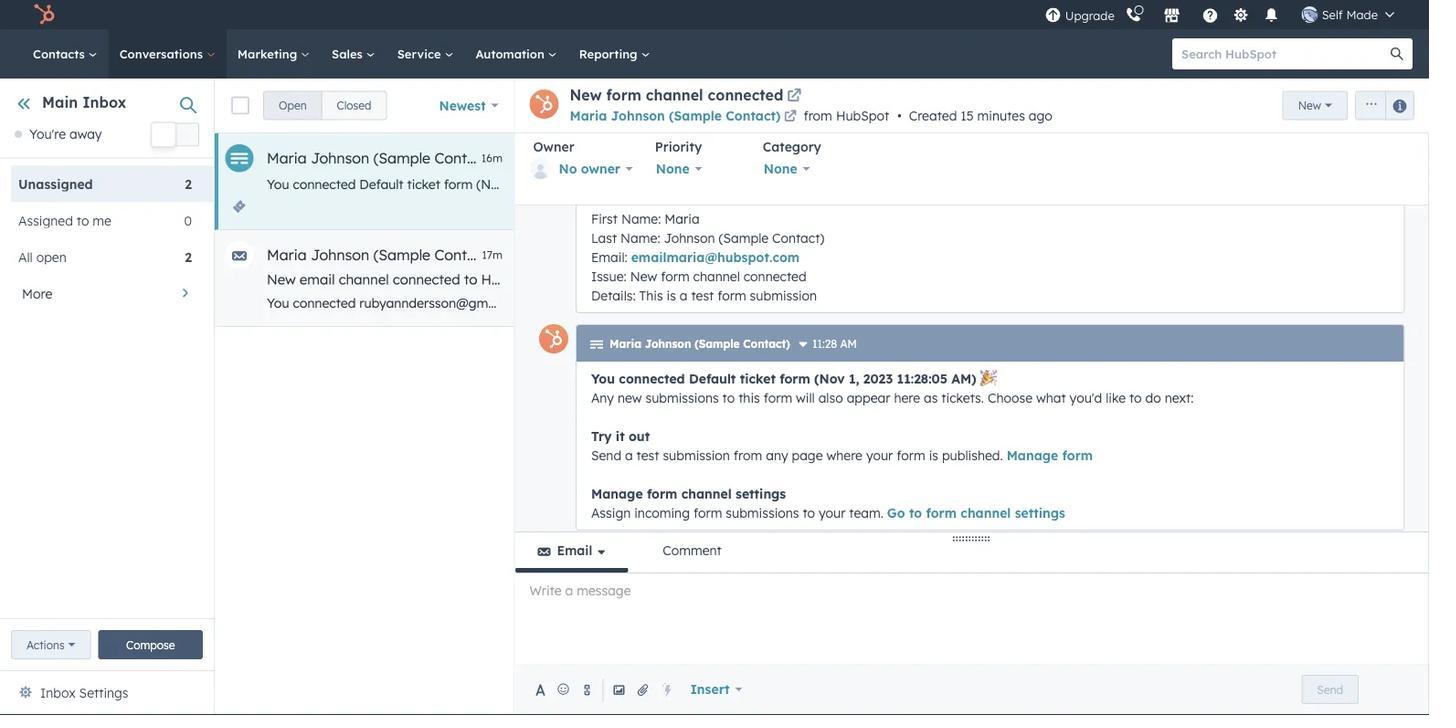 Task type: vqa. For each thing, say whether or not it's contained in the screenshot.
previous
no



Task type: locate. For each thing, give the bounding box(es) containing it.
1 vertical spatial am)
[[951, 371, 976, 387]]

contact) up category
[[726, 108, 781, 124]]

0 horizontal spatial 1,
[[509, 176, 518, 192]]

1 vertical spatial here
[[894, 390, 920, 406]]

you inside new email channel connected to hubspot you connected rubyanndersson@gmail.com any new emails sent to this address will also appear here. choose what you'd like to do next:  try it out send yourself an email at <a href = 'mailto:ruby
[[267, 295, 289, 311]]

choose down ago
[[1029, 176, 1074, 192]]

link opens in a new window image inside maria johnson (sample contact) link
[[784, 110, 797, 125]]

will
[[837, 176, 856, 192], [754, 295, 773, 311], [796, 390, 815, 406]]

2 none from the left
[[764, 161, 798, 177]]

marketing link
[[227, 29, 321, 79]]

(sample down new form channel connected link
[[669, 108, 722, 124]]

2 vertical spatial next:
[[1165, 390, 1194, 406]]

calling icon image
[[1126, 7, 1143, 24]]

tickets. down 🎉
[[942, 390, 984, 406]]

a inside form from maria johnson (sample contact) with subject (no subject) row
[[1330, 176, 1338, 192]]

is right this
[[667, 288, 676, 304]]

2 horizontal spatial will
[[837, 176, 856, 192]]

tickets. inside form from maria johnson (sample contact) with subject (no subject) row
[[983, 176, 1026, 192]]

2 vertical spatial also
[[818, 390, 843, 406]]

2023 for any
[[522, 176, 551, 192]]

1, left no at the left top
[[509, 176, 518, 192]]

a down new "popup button"
[[1330, 176, 1338, 192]]

menu
[[1044, 0, 1408, 29]]

channel for new form channel connected
[[646, 86, 704, 104]]

1 none button from the left
[[655, 157, 714, 178]]

manage right published.
[[1007, 448, 1059, 464]]

0 horizontal spatial ticket
[[407, 176, 441, 192]]

none for priority
[[656, 161, 690, 177]]

channel up rubyanndersson@gmail.com
[[339, 271, 389, 288]]

channel for new email channel connected to hubspot you connected rubyanndersson@gmail.com any new emails sent to this address will also appear here. choose what you'd like to do next:  try it out send yourself an email at <a href = 'mailto:ruby
[[339, 271, 389, 288]]

made
[[1347, 7, 1379, 22]]

none button down priority
[[655, 157, 714, 178]]

2
[[185, 176, 192, 192], [185, 249, 192, 265]]

from up category
[[804, 108, 833, 124]]

1 horizontal spatial like
[[1106, 390, 1126, 406]]

insert
[[691, 682, 730, 698]]

test inside form from maria johnson (sample contact) with subject (no subject) row
[[1341, 176, 1364, 192]]

none down priority
[[656, 161, 690, 177]]

new inside new email channel connected to hubspot you connected rubyanndersson@gmail.com any new emails sent to this address will also appear here. choose what you'd like to do next:  try it out send yourself an email at <a href = 'mailto:ruby
[[267, 271, 296, 288]]

here.
[[852, 295, 881, 311]]

1 horizontal spatial 11:28:05
[[897, 371, 948, 387]]

ticket down the newest at top left
[[407, 176, 441, 192]]

channel
[[646, 86, 704, 104], [693, 268, 740, 284], [339, 271, 389, 288], [681, 486, 732, 502], [961, 505, 1011, 521]]

1, down "am"
[[849, 371, 859, 387]]

choose down 🎉
[[988, 390, 1033, 406]]

out up incoming
[[628, 428, 650, 444]]

2023 inside form from maria johnson (sample contact) with subject (no subject) row
[[522, 176, 551, 192]]

2 horizontal spatial it
[[1261, 176, 1269, 192]]

2 down 0
[[185, 249, 192, 265]]

2 vertical spatial what
[[1036, 390, 1066, 406]]

1 horizontal spatial a
[[680, 288, 688, 304]]

this for hubspot
[[678, 295, 699, 311]]

2 for all open
[[185, 249, 192, 265]]

0 vertical spatial any
[[633, 176, 656, 192]]

more
[[22, 286, 52, 302]]

toolbar
[[530, 139, 1414, 197]]

first
[[591, 211, 618, 227]]

name: right first
[[621, 211, 661, 227]]

help image
[[1203, 8, 1219, 25]]

1 horizontal spatial default
[[689, 371, 736, 387]]

2 horizontal spatial submission
[[1368, 176, 1430, 192]]

am) left 🎉
[[951, 371, 976, 387]]

johnson
[[611, 108, 665, 124], [311, 149, 370, 167], [664, 230, 715, 246], [311, 246, 370, 264], [645, 337, 691, 351]]

1 vertical spatial link opens in a new window image
[[784, 110, 797, 125]]

ago
[[1029, 108, 1053, 124]]

am) for any
[[605, 176, 629, 192]]

link opens in a new window image inside new form channel connected link
[[787, 90, 802, 104]]

1 vertical spatial default
[[689, 371, 736, 387]]

out left the yourself
[[1128, 295, 1148, 311]]

main
[[42, 93, 78, 112]]

ruby anderson image
[[1303, 6, 1319, 23]]

emails
[[590, 295, 629, 311]]

1 vertical spatial will
[[754, 295, 773, 311]]

contact) up new email channel connected to hubspot you connected rubyanndersson@gmail.com any new emails sent to this address will also appear here. choose what you'd like to do next:  try it out send yourself an email at <a href = 'mailto:ruby
[[772, 230, 825, 246]]

from
[[804, 108, 833, 124], [734, 448, 762, 464]]

none down category
[[764, 161, 798, 177]]

hubspot left "•"
[[836, 108, 890, 124]]

(nov down 16m
[[477, 176, 506, 192]]

search image
[[1391, 48, 1404, 60]]

1 horizontal spatial 1,
[[849, 371, 859, 387]]

is
[[667, 288, 676, 304], [929, 448, 938, 464]]

test down the emailmaria@hubspot.com link
[[691, 288, 714, 304]]

(nov
[[477, 176, 506, 192], [814, 371, 845, 387]]

name: right 'last' on the left
[[620, 230, 660, 246]]

try inside form from maria johnson (sample contact) with subject (no subject) row
[[1239, 176, 1257, 192]]

1 2 from the top
[[185, 176, 192, 192]]

also up the try it out send a test submission from any page where your form is published. manage form
[[818, 390, 843, 406]]

0 horizontal spatial also
[[777, 295, 801, 311]]

0 horizontal spatial it
[[616, 428, 625, 444]]

0 horizontal spatial from
[[734, 448, 762, 464]]

contact) up rubyanndersson@gmail.com
[[435, 246, 495, 264]]

0 vertical spatial 1,
[[509, 176, 518, 192]]

1 vertical spatial choose
[[885, 295, 930, 311]]

here up the try it out send a test submission from any page where your form is published. manage form
[[894, 390, 920, 406]]

1 horizontal spatial email
[[1256, 295, 1289, 311]]

an
[[1237, 295, 1252, 311]]

1 vertical spatial submission
[[750, 288, 817, 304]]

1 horizontal spatial (nov
[[814, 371, 845, 387]]

here down created
[[936, 176, 962, 192]]

1 horizontal spatial as
[[965, 176, 980, 192]]

1 vertical spatial out
[[1128, 295, 1148, 311]]

any inside new email channel connected to hubspot you connected rubyanndersson@gmail.com any new emails sent to this address will also appear here. choose what you'd like to do next:  try it out send yourself an email at <a href = 'mailto:ruby
[[535, 295, 558, 311]]

none button
[[655, 157, 714, 178], [763, 157, 822, 178]]

contact) left more info image
[[743, 337, 790, 351]]

inbox left the settings
[[40, 686, 76, 702]]

also down from hubspot
[[860, 176, 885, 192]]

will down more info image
[[796, 390, 815, 406]]

to
[[764, 176, 776, 192], [1171, 176, 1184, 192], [77, 212, 89, 228], [464, 271, 478, 288], [661, 295, 674, 311], [1027, 295, 1039, 311], [722, 390, 735, 406], [1130, 390, 1142, 406], [803, 505, 815, 521], [909, 505, 922, 521]]

0 vertical spatial hubspot
[[836, 108, 890, 124]]

ticket up any
[[740, 371, 776, 387]]

0 vertical spatial submissions
[[687, 176, 760, 192]]

hubspot
[[836, 108, 890, 124], [481, 271, 539, 288]]

0 vertical spatial it
[[1261, 176, 1269, 192]]

maria johnson (sample contact) down closed
[[267, 149, 495, 167]]

inbox up away on the left of page
[[82, 93, 126, 112]]

1 horizontal spatial new
[[618, 390, 642, 406]]

0 vertical spatial what
[[1078, 176, 1108, 192]]

manage form link
[[1007, 448, 1093, 464]]

1 vertical spatial email
[[1256, 295, 1289, 311]]

menu containing self made
[[1044, 0, 1408, 29]]

0 horizontal spatial try
[[591, 428, 612, 444]]

0 vertical spatial default
[[360, 176, 404, 192]]

channel inside new email channel connected to hubspot you connected rubyanndersson@gmail.com any new emails sent to this address will also appear here. choose what you'd like to do next:  try it out send yourself an email at <a href = 'mailto:ruby
[[339, 271, 389, 288]]

2023
[[522, 176, 551, 192], [863, 371, 893, 387]]

2 vertical spatial this
[[738, 390, 760, 406]]

you're away image
[[15, 131, 22, 138]]

tickets.
[[983, 176, 1026, 192], [942, 390, 984, 406]]

channel up incoming
[[681, 486, 732, 502]]

any
[[633, 176, 656, 192], [535, 295, 558, 311], [591, 390, 614, 406]]

1 vertical spatial manage
[[591, 486, 643, 502]]

you'd
[[1111, 176, 1144, 192], [1070, 390, 1102, 406]]

2 horizontal spatial try
[[1239, 176, 1257, 192]]

open
[[36, 249, 67, 265]]

default inside you connected default ticket form (nov 1, 2023 11:28:05 am) 🎉 any new submissions to this form will also appear here as tickets. choose what you'd like to do next:
[[689, 371, 736, 387]]

1 vertical spatial new
[[562, 295, 586, 311]]

0 vertical spatial as
[[965, 176, 980, 192]]

do
[[1187, 176, 1203, 192], [1043, 295, 1058, 311], [1146, 390, 1161, 406]]

settings down manage form "link"
[[1015, 505, 1065, 521]]

appear down "•"
[[888, 176, 932, 192]]

this inside you connected default ticket form (nov 1, 2023 11:28:05 am) 🎉 any new submissions to this form will also appear here as tickets. choose what you'd like to do next:
[[738, 390, 760, 406]]

1 vertical spatial try
[[1095, 295, 1113, 311]]

compose button
[[98, 631, 203, 660]]

appear up the try it out send a test submission from any page where your form is published. manage form
[[847, 390, 890, 406]]

2 for unassigned
[[185, 176, 192, 192]]

1 horizontal spatial hubspot
[[836, 108, 890, 124]]

your right where
[[866, 448, 893, 464]]

0 horizontal spatial here
[[894, 390, 920, 406]]

will for (nov
[[837, 176, 856, 192]]

default inside form from maria johnson (sample contact) with subject (no subject) row
[[360, 176, 404, 192]]

0 vertical spatial manage
[[1007, 448, 1059, 464]]

2 horizontal spatial any
[[633, 176, 656, 192]]

hubspot down 17m at the top left of the page
[[481, 271, 539, 288]]

1 none from the left
[[656, 161, 690, 177]]

choose inside form from maria johnson (sample contact) with subject (no subject) row
[[1029, 176, 1074, 192]]

manage form channel settings assign incoming form submissions to your team. go to form channel settings
[[591, 486, 1065, 521]]

what inside new email channel connected to hubspot you connected rubyanndersson@gmail.com any new emails sent to this address will also appear here. choose what you'd like to do next:  try it out send yourself an email at <a href = 'mailto:ruby
[[933, 295, 963, 311]]

0 horizontal spatial 11:28:05
[[554, 176, 601, 192]]

is inside first name: maria last name: johnson (sample contact) email: emailmaria@hubspot.com issue: new form channel connected details: this is a test form submission
[[667, 288, 676, 304]]

'mailto:ruby
[[1365, 295, 1430, 311]]

2 up 0
[[185, 176, 192, 192]]

0 vertical spatial 11:28:05
[[554, 176, 601, 192]]

send inside the try it out send a test submission from any page where your form is published. manage form
[[591, 448, 621, 464]]

channel up maria johnson (sample contact) link
[[646, 86, 704, 104]]

what inside form from maria johnson (sample contact) with subject (no subject) row
[[1078, 176, 1108, 192]]

you
[[267, 176, 289, 192], [267, 295, 289, 311], [591, 371, 615, 387]]

am) inside form from maria johnson (sample contact) with subject (no subject) row
[[605, 176, 629, 192]]

your left team. at the right of page
[[819, 505, 846, 521]]

1 horizontal spatial am)
[[951, 371, 976, 387]]

default down address
[[689, 371, 736, 387]]

inbox
[[82, 93, 126, 112], [40, 686, 76, 702]]

row group
[[215, 133, 1430, 327]]

johnson inside new form channel connected heading
[[611, 108, 665, 124]]

2 horizontal spatial do
[[1187, 176, 1203, 192]]

1 vertical spatial also
[[777, 295, 801, 311]]

0 vertical spatial this
[[780, 176, 802, 192]]

a up assign
[[625, 448, 633, 464]]

appear left here.
[[805, 295, 849, 311]]

will inside you connected default ticket form (nov 1, 2023 11:28:05 am) 🎉 any new submissions to this form will also appear here as tickets. choose what you'd like to do next:
[[796, 390, 815, 406]]

2023 for 🎉
[[863, 371, 893, 387]]

1 vertical spatial what
[[933, 295, 963, 311]]

0 horizontal spatial is
[[667, 288, 676, 304]]

0 vertical spatial your
[[866, 448, 893, 464]]

main content
[[215, 0, 1430, 716]]

2 vertical spatial any
[[591, 390, 614, 406]]

1 vertical spatial your
[[819, 505, 846, 521]]

1 vertical spatial this
[[678, 295, 699, 311]]

email from maria johnson (sample contact) with subject new email channel connected to hubspot row
[[215, 230, 1430, 327]]

will right address
[[754, 295, 773, 311]]

1 horizontal spatial next:
[[1165, 390, 1194, 406]]

next:
[[1206, 176, 1236, 192], [1062, 295, 1091, 311], [1165, 390, 1194, 406]]

2 group from the left
[[1349, 91, 1415, 120]]

ticket inside you connected default ticket form (nov 1, 2023 11:28:05 am) 🎉 any new submissions to this form will also appear here as tickets. choose what you'd like to do next:
[[740, 371, 776, 387]]

2 horizontal spatial this
[[780, 176, 802, 192]]

2 2 from the top
[[185, 249, 192, 265]]

new inside new email channel connected to hubspot you connected rubyanndersson@gmail.com any new emails sent to this address will also appear here. choose what you'd like to do next:  try it out send yourself an email at <a href = 'mailto:ruby
[[562, 295, 586, 311]]

2023 inside you connected default ticket form (nov 1, 2023 11:28:05 am) 🎉 any new submissions to this form will also appear here as tickets. choose what you'd like to do next:
[[863, 371, 893, 387]]

more info image
[[798, 340, 809, 351]]

emailmaria@hubspot.com link
[[631, 249, 800, 265]]

calling icon button
[[1119, 3, 1150, 27]]

am)
[[605, 176, 629, 192], [951, 371, 976, 387]]

0 vertical spatial you
[[267, 176, 289, 192]]

here inside you connected default ticket form (nov 1, 2023 11:28:05 am) 🎉 any new submissions to this form will also appear here as tickets. choose what you'd like to do next:
[[894, 390, 920, 406]]

appear inside form from maria johnson (sample contact) with subject (no subject) row
[[888, 176, 932, 192]]

group down search image
[[1349, 91, 1415, 120]]

hubspot inside new email channel connected to hubspot you connected rubyanndersson@gmail.com any new emails sent to this address will also appear here. choose what you'd like to do next:  try it out send yourself an email at <a href = 'mailto:ruby
[[481, 271, 539, 288]]

0 vertical spatial link opens in a new window image
[[787, 90, 802, 104]]

channel down the emailmaria@hubspot.com link
[[693, 268, 740, 284]]

try
[[1239, 176, 1257, 192], [1095, 295, 1113, 311], [591, 428, 612, 444]]

0 horizontal spatial (nov
[[477, 176, 506, 192]]

<a
[[1309, 295, 1323, 311]]

0 vertical spatial tickets.
[[983, 176, 1026, 192]]

11:28:05 for 🎉
[[897, 371, 948, 387]]

default for you connected default ticket form (nov 1, 2023 11:28:05 am) any new submissions to this form will also appear here as tickets. choose what you'd like to do next:  try it out  send a test submission
[[360, 176, 404, 192]]

new
[[570, 86, 602, 104], [1299, 99, 1322, 112], [630, 268, 657, 284], [267, 271, 296, 288]]

submission
[[1368, 176, 1430, 192], [750, 288, 817, 304], [663, 448, 730, 464]]

default
[[360, 176, 404, 192], [689, 371, 736, 387]]

1 vertical spatial you'd
[[1070, 390, 1102, 406]]

channel inside heading
[[646, 86, 704, 104]]

(sample down closed button
[[374, 149, 431, 167]]

from left any
[[734, 448, 762, 464]]

1 group from the left
[[263, 91, 387, 120]]

maria johnson (sample contact) down new form channel connected
[[570, 108, 781, 124]]

1 vertical spatial is
[[929, 448, 938, 464]]

will inside form from maria johnson (sample contact) with subject (no subject) row
[[837, 176, 856, 192]]

from inside the try it out send a test submission from any page where your form is published. manage form
[[734, 448, 762, 464]]

default down closed
[[360, 176, 404, 192]]

1 horizontal spatial out
[[1128, 295, 1148, 311]]

a right this
[[680, 288, 688, 304]]

choose inside you connected default ticket form (nov 1, 2023 11:28:05 am) 🎉 any new submissions to this form will also appear here as tickets. choose what you'd like to do next:
[[988, 390, 1033, 406]]

ticket for you connected default ticket form (nov 1, 2023 11:28:05 am) any new submissions to this form will also appear here as tickets. choose what you'd like to do next:  try it out  send a test submission
[[407, 176, 441, 192]]

0 vertical spatial a
[[1330, 176, 1338, 192]]

also up more info image
[[777, 295, 801, 311]]

ticket
[[407, 176, 441, 192], [740, 371, 776, 387]]

am) up first
[[605, 176, 629, 192]]

0 horizontal spatial none button
[[655, 157, 714, 178]]

maria inside new form channel connected heading
[[570, 108, 607, 124]]

maria inside first name: maria last name: johnson (sample contact) email: emailmaria@hubspot.com issue: new form channel connected details: this is a test form submission
[[665, 211, 699, 227]]

ticket for you connected default ticket form (nov 1, 2023 11:28:05 am) 🎉 any new submissions to this form will also appear here as tickets. choose what you'd like to do next:
[[740, 371, 776, 387]]

link opens in a new window image
[[787, 90, 802, 104], [784, 110, 797, 125]]

settings
[[79, 686, 128, 702]]

appear inside new email channel connected to hubspot you connected rubyanndersson@gmail.com any new emails sent to this address will also appear here. choose what you'd like to do next:  try it out send yourself an email at <a href = 'mailto:ruby
[[805, 295, 849, 311]]

1 vertical spatial from
[[734, 448, 762, 464]]

main content containing new form channel connected
[[215, 0, 1430, 716]]

you'd inside form from maria johnson (sample contact) with subject (no subject) row
[[1111, 176, 1144, 192]]

2 vertical spatial appear
[[847, 390, 890, 406]]

choose inside new email channel connected to hubspot you connected rubyanndersson@gmail.com any new emails sent to this address will also appear here. choose what you'd like to do next:  try it out send yourself an email at <a href = 'mailto:ruby
[[885, 295, 930, 311]]

2 horizontal spatial also
[[860, 176, 885, 192]]

email
[[557, 543, 593, 559]]

1 horizontal spatial settings
[[1015, 505, 1065, 521]]

1, for any
[[509, 176, 518, 192]]

1, inside form from maria johnson (sample contact) with subject (no subject) row
[[509, 176, 518, 192]]

test up incoming
[[636, 448, 659, 464]]

2023 left no at the left top
[[522, 176, 551, 192]]

link opens in a new window image
[[787, 88, 802, 106], [784, 111, 797, 124]]

do inside you connected default ticket form (nov 1, 2023 11:28:05 am) 🎉 any new submissions to this form will also appear here as tickets. choose what you'd like to do next:
[[1146, 390, 1161, 406]]

(nov down 11:28 on the right of page
[[814, 371, 845, 387]]

connected
[[708, 86, 784, 104], [293, 176, 356, 192], [743, 268, 807, 284], [393, 271, 460, 288], [293, 295, 356, 311], [619, 371, 685, 387]]

test
[[1341, 176, 1364, 192], [691, 288, 714, 304], [636, 448, 659, 464]]

contact) down newest 'popup button'
[[435, 149, 495, 167]]

(sample
[[669, 108, 722, 124], [374, 149, 431, 167], [719, 230, 768, 246], [374, 246, 431, 264], [694, 337, 740, 351]]

this inside form from maria johnson (sample contact) with subject (no subject) row
[[780, 176, 802, 192]]

you inside you connected default ticket form (nov 1, 2023 11:28:05 am) 🎉 any new submissions to this form will also appear here as tickets. choose what you'd like to do next:
[[591, 371, 615, 387]]

published.
[[942, 448, 1003, 464]]

0 vertical spatial ticket
[[407, 176, 441, 192]]

send group
[[1302, 676, 1359, 705]]

will down from hubspot
[[837, 176, 856, 192]]

1 vertical spatial hubspot
[[481, 271, 539, 288]]

1 vertical spatial ticket
[[740, 371, 776, 387]]

submission inside form from maria johnson (sample contact) with subject (no subject) row
[[1368, 176, 1430, 192]]

maria
[[570, 108, 607, 124], [267, 149, 307, 167], [665, 211, 699, 227], [267, 246, 307, 264], [609, 337, 641, 351]]

2 none button from the left
[[763, 157, 822, 178]]

inbox inside inbox settings link
[[40, 686, 76, 702]]

choose right here.
[[885, 295, 930, 311]]

group down sales
[[263, 91, 387, 120]]

this inside new email channel connected to hubspot you connected rubyanndersson@gmail.com any new emails sent to this address will also appear here. choose what you'd like to do next:  try it out send yourself an email at <a href = 'mailto:ruby
[[678, 295, 699, 311]]

11:28:05 inside you connected default ticket form (nov 1, 2023 11:28:05 am) 🎉 any new submissions to this form will also appear here as tickets. choose what you'd like to do next:
[[897, 371, 948, 387]]

connected inside you connected default ticket form (nov 1, 2023 11:28:05 am) 🎉 any new submissions to this form will also appear here as tickets. choose what you'd like to do next:
[[619, 371, 685, 387]]

do inside new email channel connected to hubspot you connected rubyanndersson@gmail.com any new emails sent to this address will also appear here. choose what you'd like to do next:  try it out send yourself an email at <a href = 'mailto:ruby
[[1043, 295, 1058, 311]]

search button
[[1382, 38, 1413, 69]]

your inside manage form channel settings assign incoming form submissions to your team. go to form channel settings
[[819, 505, 846, 521]]

inbox settings link
[[40, 683, 128, 705]]

also inside form from maria johnson (sample contact) with subject (no subject) row
[[860, 176, 885, 192]]

ticket inside form from maria johnson (sample contact) with subject (no subject) row
[[407, 176, 441, 192]]

a
[[1330, 176, 1338, 192], [680, 288, 688, 304], [625, 448, 633, 464]]

group containing open
[[263, 91, 387, 120]]

1 vertical spatial settings
[[1015, 505, 1065, 521]]

1 horizontal spatial what
[[1036, 390, 1066, 406]]

here
[[936, 176, 962, 192], [894, 390, 920, 406]]

hubspot image
[[33, 4, 55, 26]]

0 vertical spatial like
[[1148, 176, 1168, 192]]

new form channel connected link
[[570, 86, 806, 106]]

is left published.
[[929, 448, 938, 464]]

email
[[300, 271, 335, 288], [1256, 295, 1289, 311]]

0 vertical spatial out
[[1272, 176, 1292, 192]]

1 horizontal spatial none button
[[763, 157, 822, 178]]

0 vertical spatial 2023
[[522, 176, 551, 192]]

0 horizontal spatial you'd
[[1070, 390, 1102, 406]]

11:28:05 inside form from maria johnson (sample contact) with subject (no subject) row
[[554, 176, 601, 192]]

as inside you connected default ticket form (nov 1, 2023 11:28:05 am) 🎉 any new submissions to this form will also appear here as tickets. choose what you'd like to do next:
[[924, 390, 938, 406]]

do inside form from maria johnson (sample contact) with subject (no subject) row
[[1187, 176, 1203, 192]]

11:28:05 up first
[[554, 176, 601, 192]]

also for (nov
[[860, 176, 885, 192]]

0 vertical spatial try
[[1239, 176, 1257, 192]]

1 vertical spatial appear
[[805, 295, 849, 311]]

11:28:05 for any
[[554, 176, 601, 192]]

0 vertical spatial settings
[[736, 486, 786, 502]]

any inside you connected default ticket form (nov 1, 2023 11:28:05 am) 🎉 any new submissions to this form will also appear here as tickets. choose what you'd like to do next:
[[591, 390, 614, 406]]

(nov inside you connected default ticket form (nov 1, 2023 11:28:05 am) 🎉 any new submissions to this form will also appear here as tickets. choose what you'd like to do next:
[[814, 371, 845, 387]]

assign
[[591, 505, 631, 521]]

0 vertical spatial new
[[659, 176, 683, 192]]

1 horizontal spatial here
[[936, 176, 962, 192]]

none
[[656, 161, 690, 177], [764, 161, 798, 177]]

group
[[263, 91, 387, 120], [1349, 91, 1415, 120]]

next: inside new email channel connected to hubspot you connected rubyanndersson@gmail.com any new emails sent to this address will also appear here. choose what you'd like to do next:  try it out send yourself an email at <a href = 'mailto:ruby
[[1062, 295, 1091, 311]]

out down new "popup button"
[[1272, 176, 1292, 192]]

2 vertical spatial try
[[591, 428, 612, 444]]

1 horizontal spatial from
[[804, 108, 833, 124]]

Open button
[[263, 91, 322, 120]]

from hubspot
[[804, 108, 890, 124]]

2 vertical spatial do
[[1146, 390, 1161, 406]]

0 horizontal spatial settings
[[736, 486, 786, 502]]

11:28:05 left 🎉
[[897, 371, 948, 387]]

2 vertical spatial test
[[636, 448, 659, 464]]

0 horizontal spatial email
[[300, 271, 335, 288]]

0 horizontal spatial group
[[263, 91, 387, 120]]

2023 down here.
[[863, 371, 893, 387]]

tickets. down minutes
[[983, 176, 1026, 192]]

(sample up the emailmaria@hubspot.com link
[[719, 230, 768, 246]]

a inside the try it out send a test submission from any page where your form is published. manage form
[[625, 448, 633, 464]]

contact)
[[726, 108, 781, 124], [435, 149, 495, 167], [772, 230, 825, 246], [435, 246, 495, 264], [743, 337, 790, 351]]

manage up assign
[[591, 486, 643, 502]]

main inbox
[[42, 93, 126, 112]]

0 horizontal spatial will
[[754, 295, 773, 311]]

tickets. inside you connected default ticket form (nov 1, 2023 11:28:05 am) 🎉 any new submissions to this form will also appear here as tickets. choose what you'd like to do next:
[[942, 390, 984, 406]]

it
[[1261, 176, 1269, 192], [1116, 295, 1124, 311], [616, 428, 625, 444]]

all open
[[18, 249, 67, 265]]

also for hubspot
[[777, 295, 801, 311]]

conversations link
[[109, 29, 227, 79]]

connected inside form from maria johnson (sample contact) with subject (no subject) row
[[293, 176, 356, 192]]

0 vertical spatial is
[[667, 288, 676, 304]]

toolbar containing owner
[[530, 139, 1414, 197]]

0 vertical spatial 2
[[185, 176, 192, 192]]

test down new "popup button"
[[1341, 176, 1364, 192]]

settings down any
[[736, 486, 786, 502]]

none button down category
[[763, 157, 822, 178]]

your
[[866, 448, 893, 464], [819, 505, 846, 521]]

what inside you connected default ticket form (nov 1, 2023 11:28:05 am) 🎉 any new submissions to this form will also appear here as tickets. choose what you'd like to do next:
[[1036, 390, 1066, 406]]

marketing
[[238, 46, 301, 61]]

new for new email channel connected to hubspot you connected rubyanndersson@gmail.com any new emails sent to this address will also appear here. choose what you'd like to do next:  try it out send yourself an email at <a href = 'mailto:ruby
[[267, 271, 296, 288]]



Task type: describe. For each thing, give the bounding box(es) containing it.
appear for hubspot
[[805, 295, 849, 311]]

help button
[[1196, 0, 1227, 29]]

contact) inside first name: maria last name: johnson (sample contact) email: emailmaria@hubspot.com issue: new form channel connected details: this is a test form submission
[[772, 230, 825, 246]]

maria johnson (sample contact) link
[[570, 108, 800, 125]]

sales
[[332, 46, 366, 61]]

marketplaces button
[[1154, 0, 1192, 29]]

conversations
[[120, 46, 206, 61]]

new inside first name: maria last name: johnson (sample contact) email: emailmaria@hubspot.com issue: new form channel connected details: this is a test form submission
[[630, 268, 657, 284]]

maria johnson (sample contact) down address
[[609, 337, 790, 351]]

you'd
[[967, 295, 1000, 311]]

submissions inside you connected default ticket form (nov 1, 2023 11:28:05 am) 🎉 any new submissions to this form will also appear here as tickets. choose what you'd like to do next:
[[645, 390, 719, 406]]

0
[[184, 212, 192, 228]]

from inside new form channel connected heading
[[804, 108, 833, 124]]

manage inside the try it out send a test submission from any page where your form is published. manage form
[[1007, 448, 1059, 464]]

reporting
[[579, 46, 641, 61]]

new inside you connected default ticket form (nov 1, 2023 11:28:05 am) 🎉 any new submissions to this form will also appear here as tickets. choose what you'd like to do next:
[[618, 390, 642, 406]]

notifications button
[[1257, 0, 1288, 29]]

appear for (nov
[[888, 176, 932, 192]]

(sample inside new form channel connected heading
[[669, 108, 722, 124]]

like inside new email channel connected to hubspot you connected rubyanndersson@gmail.com any new emails sent to this address will also appear here. choose what you'd like to do next:  try it out send yourself an email at <a href = 'mailto:ruby
[[1003, 295, 1023, 311]]

insert button
[[679, 672, 755, 709]]

closed
[[337, 99, 372, 112]]

(sample inside first name: maria last name: johnson (sample contact) email: emailmaria@hubspot.com issue: new form channel connected details: this is a test form submission
[[719, 230, 768, 246]]

0 vertical spatial inbox
[[82, 93, 126, 112]]

automation link
[[465, 29, 568, 79]]

href
[[1327, 295, 1351, 311]]

0 vertical spatial name:
[[621, 211, 661, 227]]

1, for 🎉
[[849, 371, 859, 387]]

settings image
[[1234, 8, 1250, 24]]

form from maria johnson (sample contact) with subject (no subject) row
[[215, 133, 1430, 230]]

issue:
[[591, 268, 627, 284]]

upgrade
[[1066, 8, 1115, 23]]

settings link
[[1230, 5, 1253, 24]]

last
[[591, 230, 617, 246]]

new button
[[1283, 91, 1349, 120]]

contacts
[[33, 46, 88, 61]]

as inside form from maria johnson (sample contact) with subject (no subject) row
[[965, 176, 980, 192]]

(nov for 🎉
[[814, 371, 845, 387]]

comment button
[[640, 533, 745, 573]]

first name: maria last name: johnson (sample contact) email: emailmaria@hubspot.com issue: new form channel connected details: this is a test form submission
[[591, 211, 825, 304]]

try inside the try it out send a test submission from any page where your form is published. manage form
[[591, 428, 612, 444]]

a inside first name: maria last name: johnson (sample contact) email: emailmaria@hubspot.com issue: new form channel connected details: this is a test form submission
[[680, 288, 688, 304]]

you'd inside you connected default ticket form (nov 1, 2023 11:28:05 am) 🎉 any new submissions to this form will also appear here as tickets. choose what you'd like to do next:
[[1070, 390, 1102, 406]]

newest button
[[427, 87, 511, 124]]

appear inside you connected default ticket form (nov 1, 2023 11:28:05 am) 🎉 any new submissions to this form will also appear here as tickets. choose what you'd like to do next:
[[847, 390, 890, 406]]

upgrade image
[[1046, 8, 1062, 24]]

you're
[[29, 126, 66, 142]]

send button
[[1302, 676, 1359, 705]]

contacts link
[[22, 29, 109, 79]]

new for new form channel connected
[[570, 86, 602, 104]]

category
[[763, 139, 822, 155]]

new form channel connected
[[570, 86, 784, 104]]

none button for category
[[763, 157, 822, 178]]

try inside new email channel connected to hubspot you connected rubyanndersson@gmail.com any new emails sent to this address will also appear here. choose what you'd like to do next:  try it out send yourself an email at <a href = 'mailto:ruby
[[1095, 295, 1113, 311]]

(sample down address
[[694, 337, 740, 351]]

inbox settings
[[40, 686, 128, 702]]

form inside heading
[[607, 86, 642, 104]]

send inside form from maria johnson (sample contact) with subject (no subject) row
[[1296, 176, 1326, 192]]

Closed button
[[321, 91, 387, 120]]

maria johnson (sample contact) up rubyanndersson@gmail.com
[[267, 246, 495, 264]]

try it out send a test submission from any page where your form is published. manage form
[[591, 428, 1093, 464]]

go
[[887, 505, 905, 521]]

self made button
[[1292, 0, 1406, 29]]

test inside the try it out send a test submission from any page where your form is published. manage form
[[636, 448, 659, 464]]

submission inside the try it out send a test submission from any page where your form is published. manage form
[[663, 448, 730, 464]]

no owner button
[[530, 155, 633, 183]]

row group containing maria johnson (sample contact)
[[215, 133, 1430, 327]]

yourself
[[1185, 295, 1233, 311]]

team.
[[849, 505, 884, 521]]

service
[[397, 46, 445, 61]]

comment
[[663, 543, 722, 559]]

maria johnson (sample contact) inside new form channel connected heading
[[570, 108, 781, 124]]

incoming
[[634, 505, 690, 521]]

sales link
[[321, 29, 386, 79]]

email button
[[515, 533, 629, 573]]

hubspot inside new form channel connected heading
[[836, 108, 890, 124]]

it inside new email channel connected to hubspot you connected rubyanndersson@gmail.com any new emails sent to this address will also appear here. choose what you'd like to do next:  try it out send yourself an email at <a href = 'mailto:ruby
[[1116, 295, 1124, 311]]

none button for priority
[[655, 157, 714, 178]]

(nov for any
[[477, 176, 506, 192]]

connected inside first name: maria last name: johnson (sample contact) email: emailmaria@hubspot.com issue: new form channel connected details: this is a test form submission
[[743, 268, 807, 284]]

johnson inside first name: maria last name: johnson (sample contact) email: emailmaria@hubspot.com issue: new form channel connected details: this is a test form submission
[[664, 230, 715, 246]]

submissions inside form from maria johnson (sample contact) with subject (no subject) row
[[687, 176, 760, 192]]

assigned
[[18, 212, 73, 228]]

no
[[559, 161, 577, 177]]

priority
[[655, 139, 702, 155]]

like inside form from maria johnson (sample contact) with subject (no subject) row
[[1148, 176, 1168, 192]]

assigned to me
[[18, 212, 112, 228]]

created
[[909, 108, 958, 124]]

am) for 🎉
[[951, 371, 976, 387]]

will for hubspot
[[754, 295, 773, 311]]

•
[[898, 108, 902, 124]]

like inside you connected default ticket form (nov 1, 2023 11:28:05 am) 🎉 any new submissions to this form will also appear here as tickets. choose what you'd like to do next:
[[1106, 390, 1126, 406]]

where
[[826, 448, 863, 464]]

away
[[70, 126, 102, 142]]

you for you connected default ticket form (nov 1, 2023 11:28:05 am) any new submissions to this form will also appear here as tickets. choose what you'd like to do next:  try it out  send a test submission
[[267, 176, 289, 192]]

contact) inside new form channel connected heading
[[726, 108, 781, 124]]

connected inside heading
[[708, 86, 784, 104]]

send inside button
[[1318, 683, 1344, 697]]

you connected default ticket form (nov 1, 2023 11:28:05 am) any new submissions to this form will also appear here as tickets. choose what you'd like to do next:  try it out  send a test submission
[[267, 176, 1430, 192]]

marketplaces image
[[1164, 8, 1181, 25]]

emailmaria@hubspot.com
[[631, 249, 800, 265]]

=
[[1354, 295, 1361, 311]]

this
[[639, 288, 663, 304]]

address
[[703, 295, 750, 311]]

submission inside first name: maria last name: johnson (sample contact) email: emailmaria@hubspot.com issue: new form channel connected details: this is a test form submission
[[750, 288, 817, 304]]

this for (nov
[[780, 176, 802, 192]]

new email channel connected to hubspot you connected rubyanndersson@gmail.com any new emails sent to this address will also appear here. choose what you'd like to do next:  try it out send yourself an email at <a href = 'mailto:ruby
[[267, 271, 1430, 311]]

go to form channel settings link
[[887, 505, 1065, 521]]

it inside the try it out send a test submission from any page where your form is published. manage form
[[616, 428, 625, 444]]

service link
[[386, 29, 465, 79]]

manage inside manage form channel settings assign incoming form submissions to your team. go to form channel settings
[[591, 486, 643, 502]]

default for you connected default ticket form (nov 1, 2023 11:28:05 am) 🎉 any new submissions to this form will also appear here as tickets. choose what you'd like to do next:
[[689, 371, 736, 387]]

none for category
[[764, 161, 798, 177]]

channel for manage form channel settings assign incoming form submissions to your team. go to form channel settings
[[681, 486, 732, 502]]

next: inside you connected default ticket form (nov 1, 2023 11:28:05 am) 🎉 any new submissions to this form will also appear here as tickets. choose what you'd like to do next:
[[1165, 390, 1194, 406]]

out inside new email channel connected to hubspot you connected rubyanndersson@gmail.com any new emails sent to this address will also appear here. choose what you'd like to do next:  try it out send yourself an email at <a href = 'mailto:ruby
[[1128, 295, 1148, 311]]

you're away
[[29, 126, 102, 142]]

test inside first name: maria last name: johnson (sample contact) email: emailmaria@hubspot.com issue: new form channel connected details: this is a test form submission
[[691, 288, 714, 304]]

1 vertical spatial name:
[[620, 230, 660, 246]]

channel down published.
[[961, 505, 1011, 521]]

page
[[792, 448, 823, 464]]

rubyanndersson@gmail.com
[[360, 295, 532, 311]]

• created 15 minutes ago
[[898, 108, 1053, 124]]

group inside new form channel connected heading
[[1349, 91, 1415, 120]]

no owner
[[559, 161, 621, 177]]

link opens in a new window image inside new form channel connected link
[[787, 88, 802, 106]]

out inside form from maria johnson (sample contact) with subject (no subject) row
[[1272, 176, 1292, 192]]

submissions inside manage form channel settings assign incoming form submissions to your team. go to form channel settings
[[726, 505, 799, 521]]

any
[[766, 448, 788, 464]]

new form channel connected heading
[[515, 79, 1430, 133]]

email:
[[591, 249, 627, 265]]

11:28
[[812, 337, 837, 351]]

also inside you connected default ticket form (nov 1, 2023 11:28:05 am) 🎉 any new submissions to this form will also appear here as tickets. choose what you'd like to do next:
[[818, 390, 843, 406]]

actions button
[[11, 631, 91, 660]]

here inside form from maria johnson (sample contact) with subject (no subject) row
[[936, 176, 962, 192]]

11:28 am
[[812, 337, 857, 351]]

hubspot link
[[22, 4, 69, 26]]

out inside the try it out send a test submission from any page where your form is published. manage form
[[628, 428, 650, 444]]

is inside the try it out send a test submission from any page where your form is published. manage form
[[929, 448, 938, 464]]

16m
[[482, 151, 503, 165]]

new for new
[[1299, 99, 1322, 112]]

owner
[[581, 161, 621, 177]]

(sample up rubyanndersson@gmail.com
[[374, 246, 431, 264]]

minutes
[[978, 108, 1026, 124]]

am
[[840, 337, 857, 351]]

at
[[1292, 295, 1305, 311]]

me
[[93, 212, 112, 228]]

send inside new email channel connected to hubspot you connected rubyanndersson@gmail.com any new emails sent to this address will also appear here. choose what you'd like to do next:  try it out send yourself an email at <a href = 'mailto:ruby
[[1151, 295, 1182, 311]]

actions
[[27, 639, 65, 652]]

17m
[[482, 248, 503, 262]]

self
[[1323, 7, 1344, 22]]

link opens in a new window image inside maria johnson (sample contact) link
[[784, 111, 797, 124]]

you for you connected default ticket form (nov 1, 2023 11:28:05 am) 🎉 any new submissions to this form will also appear here as tickets. choose what you'd like to do next:
[[591, 371, 615, 387]]

newest
[[439, 97, 486, 113]]

automation
[[476, 46, 548, 61]]

notifications image
[[1264, 8, 1281, 25]]

any inside form from maria johnson (sample contact) with subject (no subject) row
[[633, 176, 656, 192]]

next: inside form from maria johnson (sample contact) with subject (no subject) row
[[1206, 176, 1236, 192]]

new inside form from maria johnson (sample contact) with subject (no subject) row
[[659, 176, 683, 192]]

open
[[279, 99, 307, 112]]

your inside the try it out send a test submission from any page where your form is published. manage form
[[866, 448, 893, 464]]

owner
[[533, 139, 575, 155]]

Search HubSpot search field
[[1173, 38, 1397, 69]]

you connected default ticket form (nov 1, 2023 11:28:05 am) 🎉 any new submissions to this form will also appear here as tickets. choose what you'd like to do next:
[[591, 371, 1194, 406]]

channel inside first name: maria last name: johnson (sample contact) email: emailmaria@hubspot.com issue: new form channel connected details: this is a test form submission
[[693, 268, 740, 284]]

unassigned
[[18, 176, 93, 192]]



